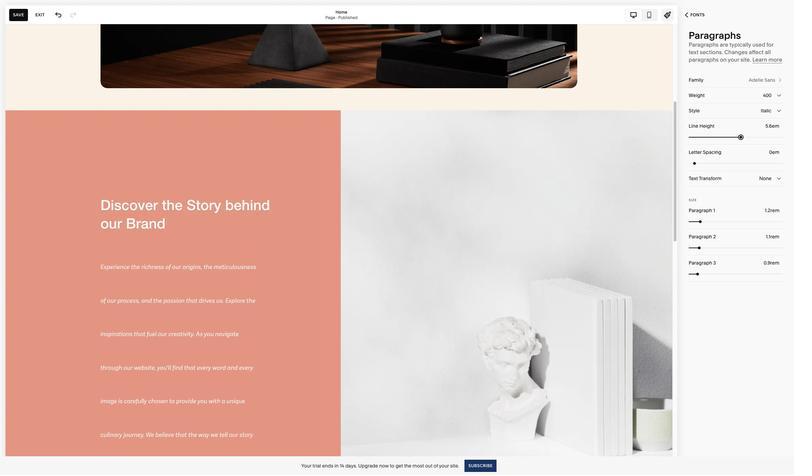 Task type: vqa. For each thing, say whether or not it's contained in the screenshot.
the Upgrade
yes



Task type: describe. For each thing, give the bounding box(es) containing it.
1
[[713, 208, 715, 214]]

learn more
[[753, 56, 782, 63]]

exit button
[[32, 9, 48, 21]]

most
[[413, 463, 424, 469]]

paragraphs for paragraphs
[[689, 30, 741, 41]]

14
[[340, 463, 344, 469]]

adelle sans
[[749, 77, 775, 83]]

exit
[[35, 12, 45, 17]]

paragraph 1
[[689, 208, 715, 214]]

learn more link
[[753, 56, 782, 63]]

0 horizontal spatial your
[[439, 463, 449, 469]]

the
[[404, 463, 411, 469]]

2
[[713, 234, 716, 240]]

your trial ends in 14 days. upgrade now to get the most out of your site.
[[301, 463, 459, 469]]

paragraph for paragraph 3
[[689, 260, 712, 266]]

spacing
[[703, 149, 721, 155]]

are
[[720, 41, 728, 48]]

weight
[[689, 92, 705, 98]]

in
[[334, 463, 339, 469]]

paragraph for paragraph 2
[[689, 234, 712, 240]]

save
[[13, 12, 24, 17]]

Paragraph 3 text field
[[764, 259, 781, 267]]

Paragraph 2 range field
[[689, 240, 783, 255]]

Letter Spacing text field
[[769, 149, 781, 156]]

published
[[338, 15, 358, 20]]

3
[[713, 260, 716, 266]]

family
[[689, 77, 703, 83]]

Paragraph 2 text field
[[766, 233, 781, 241]]

home
[[336, 9, 347, 14]]

subscribe button
[[465, 460, 497, 472]]

fonts
[[691, 12, 705, 17]]

italic
[[761, 108, 772, 114]]

affect
[[749, 49, 764, 56]]

paragraph 2
[[689, 234, 716, 240]]

text
[[689, 176, 698, 182]]

letter spacing
[[689, 149, 721, 155]]

typically
[[730, 41, 751, 48]]

Letter Spacing range field
[[689, 156, 783, 171]]

home page · published
[[325, 9, 358, 20]]

on
[[720, 56, 727, 63]]

your inside paragraphs are typically used for text sections. changes affect all paragraphs on your site.
[[728, 56, 739, 63]]

text transform
[[689, 176, 722, 182]]

400
[[763, 92, 772, 98]]

page
[[325, 15, 335, 20]]

paragraphs
[[689, 56, 719, 63]]

all
[[765, 49, 771, 56]]

paragraphs are typically used for text sections. changes affect all paragraphs on your site.
[[689, 41, 774, 63]]

learn
[[753, 56, 767, 63]]

fonts button
[[678, 7, 712, 22]]

Line Height range field
[[689, 130, 783, 145]]

paragraph for paragraph 1
[[689, 208, 712, 214]]

paragraphs for paragraphs are typically used for text sections. changes affect all paragraphs on your site.
[[689, 41, 719, 48]]

save button
[[9, 9, 28, 21]]

adelle
[[749, 77, 763, 83]]



Task type: locate. For each thing, give the bounding box(es) containing it.
1 paragraphs from the top
[[689, 30, 741, 41]]

style
[[689, 108, 700, 114]]

1 vertical spatial site.
[[450, 463, 459, 469]]

trial
[[313, 463, 321, 469]]

letter
[[689, 149, 702, 155]]

out
[[425, 463, 433, 469]]

Paragraph 1 range field
[[689, 214, 783, 229]]

your down changes
[[728, 56, 739, 63]]

line
[[689, 123, 698, 129]]

0 vertical spatial paragraph
[[689, 208, 712, 214]]

paragraphs inside paragraphs are typically used for text sections. changes affect all paragraphs on your site.
[[689, 41, 719, 48]]

0 horizontal spatial site.
[[450, 463, 459, 469]]

of
[[434, 463, 438, 469]]

3 paragraph from the top
[[689, 260, 712, 266]]

1 vertical spatial paragraph
[[689, 234, 712, 240]]

upgrade
[[358, 463, 378, 469]]

2 paragraph from the top
[[689, 234, 712, 240]]

paragraph down size at the top right of page
[[689, 208, 712, 214]]

1 horizontal spatial your
[[728, 56, 739, 63]]

more
[[769, 56, 782, 63]]

1 paragraph from the top
[[689, 208, 712, 214]]

·
[[336, 15, 337, 20]]

paragraph left "3"
[[689, 260, 712, 266]]

ends
[[322, 463, 333, 469]]

site. down changes
[[741, 56, 751, 63]]

sans
[[764, 77, 775, 83]]

to
[[390, 463, 394, 469]]

1 horizontal spatial site.
[[741, 56, 751, 63]]

0 vertical spatial site.
[[741, 56, 751, 63]]

now
[[379, 463, 389, 469]]

size
[[689, 198, 697, 202]]

subscribe
[[468, 463, 493, 468]]

paragraph
[[689, 208, 712, 214], [689, 234, 712, 240], [689, 260, 712, 266]]

paragraph left 2
[[689, 234, 712, 240]]

days.
[[345, 463, 357, 469]]

get
[[396, 463, 403, 469]]

used
[[752, 41, 765, 48]]

transform
[[699, 176, 722, 182]]

none
[[759, 176, 772, 182]]

2 vertical spatial paragraph
[[689, 260, 712, 266]]

for
[[767, 41, 774, 48]]

Paragraph 1 text field
[[765, 207, 781, 214]]

changes
[[724, 49, 748, 56]]

text
[[689, 49, 699, 56]]

1 vertical spatial your
[[439, 463, 449, 469]]

Line Height text field
[[765, 122, 781, 130]]

None field
[[689, 88, 783, 103], [689, 103, 783, 118], [689, 171, 783, 186], [689, 88, 783, 103], [689, 103, 783, 118], [689, 171, 783, 186]]

site. right of
[[450, 463, 459, 469]]

site.
[[741, 56, 751, 63], [450, 463, 459, 469]]

tab list
[[626, 9, 657, 20]]

your
[[728, 56, 739, 63], [439, 463, 449, 469]]

your right of
[[439, 463, 449, 469]]

paragraph 3
[[689, 260, 716, 266]]

site. inside paragraphs are typically used for text sections. changes affect all paragraphs on your site.
[[741, 56, 751, 63]]

sections.
[[700, 49, 723, 56]]

line height
[[689, 123, 715, 129]]

Paragraph 3 range field
[[689, 267, 783, 282]]

height
[[700, 123, 715, 129]]

0 vertical spatial your
[[728, 56, 739, 63]]

paragraphs
[[689, 30, 741, 41], [689, 41, 719, 48]]

2 paragraphs from the top
[[689, 41, 719, 48]]

your
[[301, 463, 311, 469]]



